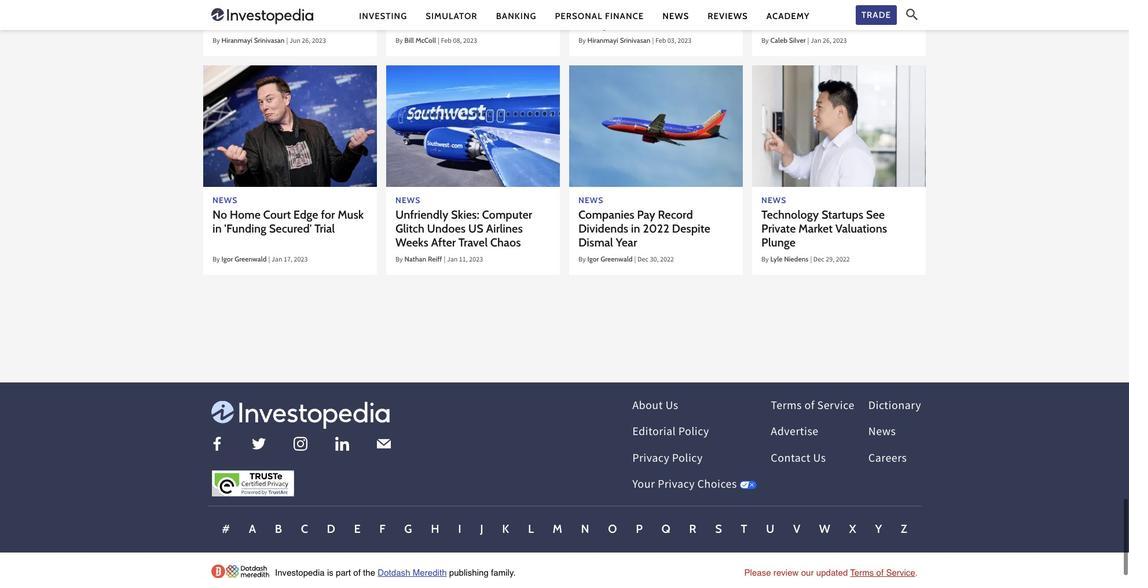 Task type: vqa. For each thing, say whether or not it's contained in the screenshot.


Task type: describe. For each thing, give the bounding box(es) containing it.
for
[[321, 208, 335, 222]]

editorial policy
[[633, 425, 710, 442]]

1 vertical spatial investopedia homepage image
[[208, 402, 393, 430]]

banking
[[496, 11, 537, 21]]

visit investopedia's facebook image
[[210, 438, 224, 452]]

updated
[[817, 569, 849, 578]]

weeks
[[396, 236, 429, 250]]

companies
[[579, 208, 635, 222]]

by igor greenwald jan 17, 2023
[[213, 255, 308, 266]]

banking link
[[496, 10, 537, 22]]

by bill mccoll feb 08, 2023
[[396, 36, 477, 47]]

h
[[431, 523, 440, 537]]

f link
[[380, 523, 386, 540]]

jan for jan 17, 2023
[[272, 255, 283, 266]]

11,
[[459, 255, 468, 266]]

0 vertical spatial terms
[[771, 399, 803, 416]]

trade link
[[856, 5, 898, 25]]

z link
[[902, 523, 908, 540]]

p
[[636, 523, 643, 537]]

a link
[[249, 523, 256, 540]]

08,
[[453, 36, 462, 47]]

our
[[802, 569, 814, 578]]

e
[[354, 523, 361, 537]]

1 vertical spatial terms
[[851, 569, 875, 578]]

startups
[[822, 208, 864, 222]]

plunge
[[762, 236, 796, 250]]

26, for jun
[[302, 36, 311, 47]]

a
[[249, 523, 256, 537]]

by inside technology startups see private market valuations plunge by lyle niedens dec 29, 2022
[[762, 255, 769, 266]]

your privacy choices
[[633, 477, 738, 495]]

o
[[609, 523, 618, 537]]

advertise
[[771, 425, 819, 442]]

dotdash meredith link
[[378, 569, 447, 578]]

academy
[[767, 11, 810, 21]]

in inside companies pay record dividends in 2022 despite dismal year by igor greenwald dec 30, 2022
[[631, 222, 641, 236]]

terms of service
[[771, 399, 855, 416]]

l
[[528, 523, 534, 537]]

2023 inside unfriendly skies: computer glitch undoes us airlines weeks after travel chaos by nathan reiff jan 11, 2023
[[470, 255, 483, 266]]

v link
[[794, 523, 801, 540]]

x link
[[850, 523, 857, 540]]

b
[[275, 523, 282, 537]]

news for the bottommost news link
[[869, 425, 897, 442]]

is
[[327, 569, 334, 578]]

choices
[[698, 477, 738, 495]]

investopedia is part of the dotdash meredith publishing family.
[[275, 569, 516, 578]]

z
[[902, 523, 908, 537]]

search image
[[907, 9, 918, 20]]

chaos
[[491, 236, 521, 250]]

court
[[263, 208, 291, 222]]

i
[[459, 523, 462, 537]]

g
[[405, 523, 412, 537]]

reiff
[[428, 255, 442, 264]]

personal
[[555, 11, 603, 21]]

2022 inside technology startups see private market valuations plunge by lyle niedens dec 29, 2022
[[837, 255, 851, 266]]

26, for jan
[[823, 36, 832, 47]]

mccoll
[[416, 36, 436, 45]]

glitch
[[396, 222, 425, 236]]

southwest airlines boeing 737 max-8 on an airport tarmac image
[[387, 65, 560, 187]]

by hiranmayi srinivasan feb 03, 2023
[[579, 36, 692, 47]]

u
[[767, 523, 775, 537]]

1 vertical spatial news link
[[869, 425, 897, 442]]

1 vertical spatial terms of service link
[[851, 569, 916, 578]]

investopedia
[[275, 569, 325, 578]]

elon musk shrugging while giving two thumbs up on a red carpet. image
[[203, 65, 377, 187]]

2022 up 30,
[[643, 222, 670, 236]]

us for about us
[[666, 399, 679, 416]]

k link
[[503, 523, 510, 540]]

your
[[633, 477, 656, 495]]

please
[[745, 569, 772, 578]]

e link
[[354, 523, 361, 540]]

l link
[[528, 523, 534, 540]]

policy for editorial policy
[[679, 425, 710, 442]]

private
[[762, 222, 797, 236]]

no
[[213, 208, 227, 222]]

2023 for jun 26, 2023
[[312, 36, 326, 47]]

jan for jan 26, 2023
[[811, 36, 822, 47]]

2023 for jan 17, 2023
[[294, 255, 308, 266]]

srinivasan for feb 03, 2023
[[620, 36, 651, 45]]

by hiranmayi srinivasan jun 26, 2023
[[213, 36, 326, 47]]

y
[[876, 523, 883, 537]]

record
[[658, 208, 693, 222]]

jun
[[290, 36, 301, 47]]

y link
[[876, 523, 883, 540]]

03,
[[668, 36, 677, 47]]

t
[[741, 523, 748, 537]]

0 vertical spatial investopedia homepage image
[[212, 7, 313, 25]]

i link
[[459, 523, 462, 540]]

us
[[469, 222, 484, 236]]

d
[[327, 523, 335, 537]]

undoes
[[427, 222, 466, 236]]

2023 for feb 03, 2023
[[678, 36, 692, 47]]

edge
[[294, 208, 318, 222]]

p link
[[636, 523, 643, 540]]

visit investopedia's instagram image
[[294, 438, 307, 452]]

investing link
[[359, 10, 407, 22]]

hiranmayi for jun
[[222, 36, 253, 45]]

0 horizontal spatial of
[[354, 569, 361, 578]]

feb for feb 03, 2023
[[656, 36, 667, 47]]

#
[[222, 523, 230, 537]]

editorial policy link
[[633, 425, 710, 442]]

1 horizontal spatial service
[[887, 569, 916, 578]]

about us
[[633, 399, 679, 416]]

.
[[916, 569, 918, 578]]

valuations
[[836, 222, 888, 236]]



Task type: locate. For each thing, give the bounding box(es) containing it.
1 horizontal spatial jan
[[447, 255, 458, 266]]

privacy down privacy policy
[[658, 477, 695, 495]]

2023 right silver
[[834, 36, 847, 47]]

jan left the 17,
[[272, 255, 283, 266]]

policy up privacy policy link
[[679, 425, 710, 442]]

jan left "11,"
[[447, 255, 458, 266]]

0 horizontal spatial news link
[[663, 10, 690, 22]]

of left .
[[877, 569, 884, 578]]

2022
[[643, 222, 670, 236], [661, 255, 674, 266], [837, 255, 851, 266]]

0 horizontal spatial in
[[213, 222, 222, 236]]

contact us
[[771, 451, 827, 469]]

dec inside companies pay record dividends in 2022 despite dismal year by igor greenwald dec 30, 2022
[[638, 255, 649, 266]]

2023 right "11,"
[[470, 255, 483, 266]]

m link
[[553, 523, 563, 540]]

1 srinivasan from the left
[[254, 36, 285, 45]]

companies pay record dividends in 2022 despite dismal year by igor greenwald dec 30, 2022
[[579, 208, 711, 266]]

technology startups see private market valuations plunge by lyle niedens dec 29, 2022
[[762, 208, 888, 266]]

2023 for feb 08, 2023
[[464, 36, 477, 47]]

greenwald inside companies pay record dividends in 2022 despite dismal year by igor greenwald dec 30, 2022
[[601, 255, 633, 264]]

feb for feb 08, 2023
[[441, 36, 452, 47]]

2023 right 08,
[[464, 36, 477, 47]]

1 greenwald from the left
[[235, 255, 267, 264]]

1 vertical spatial service
[[887, 569, 916, 578]]

dec left 30,
[[638, 255, 649, 266]]

dec left 29,
[[814, 255, 825, 266]]

unfriendly
[[396, 208, 449, 222]]

in left 'funding
[[213, 222, 222, 236]]

2023
[[312, 36, 326, 47], [464, 36, 477, 47], [678, 36, 692, 47], [834, 36, 847, 47], [294, 255, 308, 266], [470, 255, 483, 266]]

srinivasan
[[254, 36, 285, 45], [620, 36, 651, 45]]

southwest airlines image
[[570, 65, 743, 187]]

2023 right jun
[[312, 36, 326, 47]]

news link up 03,
[[663, 10, 690, 22]]

terms up advertise
[[771, 399, 803, 416]]

26, right silver
[[823, 36, 832, 47]]

1 26, from the left
[[302, 36, 311, 47]]

us for contact us
[[814, 451, 827, 469]]

privacy policy link
[[633, 451, 703, 469]]

year
[[616, 236, 638, 250]]

srinivasan inside by hiranmayi srinivasan feb 03, 2023
[[620, 36, 651, 45]]

0 vertical spatial privacy
[[633, 451, 670, 469]]

terms of service link up advertise
[[771, 399, 855, 416]]

1 horizontal spatial igor
[[588, 255, 599, 264]]

niedens
[[785, 255, 809, 264]]

investing
[[359, 11, 407, 21]]

c
[[301, 523, 308, 537]]

k
[[503, 523, 510, 537]]

m
[[553, 523, 563, 537]]

airlines
[[486, 222, 523, 236]]

0 horizontal spatial service
[[818, 399, 855, 416]]

us right about
[[666, 399, 679, 416]]

igor down dismal
[[588, 255, 599, 264]]

q
[[662, 523, 671, 537]]

0 horizontal spatial hiranmayi
[[222, 36, 253, 45]]

2 horizontal spatial jan
[[811, 36, 822, 47]]

manage your privacy choices image
[[740, 482, 758, 490]]

x
[[850, 523, 857, 537]]

2 in from the left
[[631, 222, 641, 236]]

r
[[690, 523, 697, 537]]

in inside no home court edge for musk in 'funding secured' trial
[[213, 222, 222, 236]]

dotdash
[[378, 569, 411, 578]]

reviews
[[708, 11, 749, 21]]

j link
[[481, 523, 484, 540]]

w
[[820, 523, 831, 537]]

2022 right 30,
[[661, 255, 674, 266]]

26, right jun
[[302, 36, 311, 47]]

of up advertise
[[805, 399, 815, 416]]

1 vertical spatial news
[[869, 425, 897, 442]]

c link
[[301, 523, 308, 540]]

o link
[[609, 523, 618, 540]]

t link
[[741, 523, 748, 540]]

lyle
[[771, 255, 783, 264]]

0 horizontal spatial jan
[[272, 255, 283, 266]]

igor inside companies pay record dividends in 2022 despite dismal year by igor greenwald dec 30, 2022
[[588, 255, 599, 264]]

truste image
[[212, 471, 294, 497]]

investopedia homepage image up visit investopedia's instagram image
[[208, 402, 393, 430]]

asian man ringing a ring video doorbell image
[[753, 65, 927, 187]]

2 greenwald from the left
[[601, 255, 633, 264]]

travel
[[459, 236, 488, 250]]

visit investopedia's newsletter image
[[377, 438, 391, 452]]

f
[[380, 523, 386, 537]]

0 horizontal spatial 26,
[[302, 36, 311, 47]]

0 horizontal spatial terms
[[771, 399, 803, 416]]

0 vertical spatial news link
[[663, 10, 690, 22]]

service down "z" link
[[887, 569, 916, 578]]

s
[[716, 523, 723, 537]]

simulator link
[[426, 10, 478, 22]]

us right the contact
[[814, 451, 827, 469]]

by inside companies pay record dividends in 2022 despite dismal year by igor greenwald dec 30, 2022
[[579, 255, 586, 266]]

1 horizontal spatial of
[[805, 399, 815, 416]]

advertise link
[[771, 425, 819, 442]]

about
[[633, 399, 663, 416]]

home
[[230, 208, 261, 222]]

igor down 'funding
[[222, 255, 233, 264]]

srinivasan down finance
[[620, 36, 651, 45]]

2 igor from the left
[[588, 255, 599, 264]]

1 horizontal spatial dec
[[814, 255, 825, 266]]

0 vertical spatial policy
[[679, 425, 710, 442]]

1 feb from the left
[[441, 36, 452, 47]]

0 vertical spatial terms of service link
[[771, 399, 855, 416]]

1 dec from the left
[[638, 255, 649, 266]]

v
[[794, 523, 801, 537]]

of left the
[[354, 569, 361, 578]]

1 horizontal spatial news
[[869, 425, 897, 442]]

b link
[[275, 523, 282, 540]]

1 horizontal spatial greenwald
[[601, 255, 633, 264]]

0 horizontal spatial dec
[[638, 255, 649, 266]]

editorial
[[633, 425, 676, 442]]

by inside unfriendly skies: computer glitch undoes us airlines weeks after travel chaos by nathan reiff jan 11, 2023
[[396, 255, 403, 266]]

trade
[[862, 10, 892, 20]]

of
[[805, 399, 815, 416], [354, 569, 361, 578], [877, 569, 884, 578]]

privacy policy
[[633, 451, 703, 469]]

hiranmayi inside by hiranmayi srinivasan jun 26, 2023
[[222, 36, 253, 45]]

2023 for jan 26, 2023
[[834, 36, 847, 47]]

feb
[[441, 36, 452, 47], [656, 36, 667, 47]]

0 horizontal spatial news
[[663, 11, 690, 21]]

service up advertise link
[[818, 399, 855, 416]]

news up careers link
[[869, 425, 897, 442]]

terms right updated
[[851, 569, 875, 578]]

hiranmayi inside by hiranmayi srinivasan feb 03, 2023
[[588, 36, 619, 45]]

n link
[[582, 523, 590, 540]]

in right dividends
[[631, 222, 641, 236]]

reviews link
[[708, 10, 749, 22]]

your privacy choices link
[[633, 477, 758, 495]]

1 horizontal spatial news link
[[869, 425, 897, 442]]

2023 right the 17,
[[294, 255, 308, 266]]

1 horizontal spatial us
[[814, 451, 827, 469]]

1 vertical spatial privacy
[[658, 477, 695, 495]]

1 horizontal spatial 26,
[[823, 36, 832, 47]]

privacy
[[633, 451, 670, 469], [658, 477, 695, 495]]

trial
[[315, 222, 335, 236]]

1 horizontal spatial terms
[[851, 569, 875, 578]]

caleb
[[771, 36, 788, 45]]

1 hiranmayi from the left
[[222, 36, 253, 45]]

jan right silver
[[811, 36, 822, 47]]

0 horizontal spatial igor
[[222, 255, 233, 264]]

0 horizontal spatial greenwald
[[235, 255, 267, 264]]

2 26, from the left
[[823, 36, 832, 47]]

2 dec from the left
[[814, 255, 825, 266]]

service
[[818, 399, 855, 416], [887, 569, 916, 578]]

greenwald
[[235, 255, 267, 264], [601, 255, 633, 264]]

1 horizontal spatial hiranmayi
[[588, 36, 619, 45]]

news link
[[663, 10, 690, 22], [869, 425, 897, 442]]

2023 right 03,
[[678, 36, 692, 47]]

0 horizontal spatial feb
[[441, 36, 452, 47]]

1 igor from the left
[[222, 255, 233, 264]]

0 horizontal spatial srinivasan
[[254, 36, 285, 45]]

2 feb from the left
[[656, 36, 667, 47]]

dictionary
[[869, 399, 922, 416]]

0 vertical spatial service
[[818, 399, 855, 416]]

personal finance
[[555, 11, 644, 21]]

please review our updated terms of service .
[[745, 569, 918, 578]]

policy up 'your privacy choices'
[[673, 451, 703, 469]]

feb left 03,
[[656, 36, 667, 47]]

investopedia homepage image up by hiranmayi srinivasan jun 26, 2023
[[212, 7, 313, 25]]

policy for privacy policy
[[673, 451, 703, 469]]

hiranmayi
[[222, 36, 253, 45], [588, 36, 619, 45]]

s link
[[716, 523, 723, 540]]

us
[[666, 399, 679, 416], [814, 451, 827, 469]]

terms of service link down 'y' link
[[851, 569, 916, 578]]

1 horizontal spatial feb
[[656, 36, 667, 47]]

news for topmost news link
[[663, 11, 690, 21]]

2 srinivasan from the left
[[620, 36, 651, 45]]

academy link
[[767, 10, 810, 22]]

1 vertical spatial policy
[[673, 451, 703, 469]]

2022 right 29,
[[837, 255, 851, 266]]

srinivasan inside by hiranmayi srinivasan jun 26, 2023
[[254, 36, 285, 45]]

publishing family.
[[450, 569, 516, 578]]

news link up careers link
[[869, 425, 897, 442]]

greenwald down year
[[601, 255, 633, 264]]

1 in from the left
[[213, 222, 222, 236]]

jan inside unfriendly skies: computer glitch undoes us airlines weeks after travel chaos by nathan reiff jan 11, 2023
[[447, 255, 458, 266]]

visit investopedia's twitter image
[[252, 438, 266, 452]]

careers link
[[869, 451, 908, 469]]

0 vertical spatial us
[[666, 399, 679, 416]]

1 vertical spatial us
[[814, 451, 827, 469]]

news up 03,
[[663, 11, 690, 21]]

simulator
[[426, 11, 478, 21]]

igor inside by igor greenwald jan 17, 2023
[[222, 255, 233, 264]]

greenwald down 'funding
[[235, 255, 267, 264]]

srinivasan left jun
[[254, 36, 285, 45]]

unfriendly skies: computer glitch undoes us airlines weeks after travel chaos by nathan reiff jan 11, 2023
[[396, 208, 533, 266]]

0 vertical spatial news
[[663, 11, 690, 21]]

srinivasan for jun 26, 2023
[[254, 36, 285, 45]]

g link
[[405, 523, 412, 540]]

r link
[[690, 523, 697, 540]]

0 horizontal spatial us
[[666, 399, 679, 416]]

30,
[[650, 255, 659, 266]]

feb left 08,
[[441, 36, 452, 47]]

1 horizontal spatial in
[[631, 222, 641, 236]]

pay
[[638, 208, 656, 222]]

hiranmayi for feb
[[588, 36, 619, 45]]

u link
[[767, 523, 775, 540]]

2 hiranmayi from the left
[[588, 36, 619, 45]]

greenwald inside by igor greenwald jan 17, 2023
[[235, 255, 267, 264]]

privacy down editorial
[[633, 451, 670, 469]]

nathan
[[405, 255, 427, 264]]

by caleb silver jan 26, 2023
[[762, 36, 847, 47]]

bill
[[405, 36, 414, 45]]

dec inside technology startups see private market valuations plunge by lyle niedens dec 29, 2022
[[814, 255, 825, 266]]

investopedia homepage image
[[212, 7, 313, 25], [208, 402, 393, 430]]

2 horizontal spatial of
[[877, 569, 884, 578]]

visit investopedia's linkedin image
[[335, 438, 349, 452]]

1 horizontal spatial srinivasan
[[620, 36, 651, 45]]

'funding
[[224, 222, 267, 236]]



